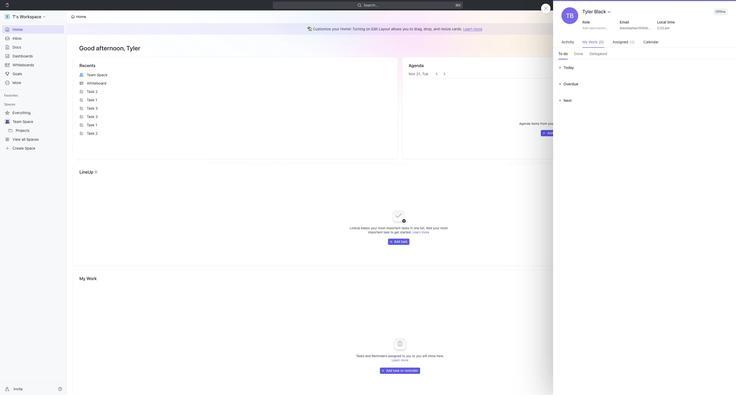 Task type: describe. For each thing, give the bounding box(es) containing it.
task 3 for second "task 3" link from the bottom
[[87, 106, 98, 111]]

1 horizontal spatial here.
[[585, 122, 593, 126]]

sidebar navigation
[[0, 10, 68, 396]]

started.
[[400, 231, 412, 234]]

everything
[[13, 111, 30, 115]]

your right list.
[[433, 226, 440, 230]]

21,
[[417, 72, 421, 76]]

0 vertical spatial space
[[97, 73, 107, 77]]

whiteboards link
[[2, 61, 64, 69]]

you right allows
[[403, 27, 409, 31]]

add task or reminder button
[[380, 368, 420, 374]]

calendar
[[644, 40, 659, 44]]

t
[[6, 15, 8, 19]]

add inside role add description...
[[583, 26, 589, 30]]

learn more link for lineup
[[413, 231, 429, 234]]

1 most from the left
[[378, 226, 386, 230]]

add calendar integrations button
[[541, 130, 589, 136]]

add task button
[[388, 239, 410, 245]]

your right from
[[548, 122, 555, 126]]

🏡 customize your home! turning on edit layout allows you to drag, drop, and resize cards. learn more
[[307, 27, 483, 31]]

3 for second "task 3" link from the bottom
[[95, 106, 98, 111]]

user group image inside team space link
[[79, 73, 84, 76]]

everything link
[[2, 109, 63, 117]]

2 for task 2
[[95, 89, 98, 94]]

nov
[[409, 72, 416, 76]]

inbox link
[[2, 34, 64, 43]]

to right assigned
[[402, 354, 405, 358]]

work for my work (0)
[[589, 40, 598, 44]]

tasks
[[402, 226, 410, 230]]

good afternoon, tyler
[[79, 44, 140, 52]]

here. inside tasks and reminders assigned to you to you will show here. learn more
[[437, 354, 444, 358]]

show inside tasks and reminders assigned to you to you will show here. learn more
[[428, 354, 436, 358]]

afternoon,
[[96, 44, 125, 52]]

task for add task
[[401, 240, 408, 244]]

lineup for lineup keeps your most important tasks in one list. add your most important task to get started.
[[350, 226, 360, 230]]

task 1 link
[[77, 96, 394, 104]]

home!
[[340, 27, 352, 31]]

items
[[532, 122, 540, 126]]

next button
[[559, 98, 573, 103]]

1 horizontal spatial tyler
[[583, 9, 593, 14]]

add inside lineup keeps your most important tasks in one list. add your most important task to get started.
[[426, 226, 432, 230]]

tasks and reminders assigned to you to you will show here. learn more
[[356, 354, 444, 363]]

add task button
[[388, 239, 410, 245]]

2 for ‎task 2
[[95, 131, 98, 136]]

tyler black
[[583, 9, 606, 14]]

allows
[[391, 27, 402, 31]]

goals
[[13, 72, 22, 76]]

‎task 2
[[87, 131, 98, 136]]

new button
[[692, 1, 710, 9]]

nov 21, tue button
[[409, 72, 428, 76]]

create space
[[13, 146, 35, 151]]

‎task for ‎task 2
[[87, 131, 95, 136]]

my work (0)
[[583, 40, 604, 44]]

email
[[620, 20, 629, 24]]

2 most from the left
[[441, 226, 448, 230]]

to left drag,
[[410, 27, 413, 31]]

role add description...
[[583, 20, 609, 30]]

task for 2nd "task 3" link
[[87, 115, 95, 119]]

more button
[[2, 79, 64, 87]]

agenda for agenda
[[409, 63, 424, 68]]

tree inside the sidebar navigation
[[2, 109, 64, 153]]

dashboards link
[[2, 52, 64, 60]]

reminders
[[372, 354, 387, 358]]

‎task for ‎task 1
[[87, 123, 95, 127]]

t's workspace, , element
[[5, 14, 10, 19]]

task 1
[[87, 98, 97, 102]]

favorites
[[4, 94, 18, 98]]

work for my work
[[86, 277, 97, 281]]

team inside tree
[[13, 119, 22, 124]]

calendar
[[554, 131, 568, 135]]

favorites button
[[2, 93, 20, 99]]

search...
[[364, 3, 379, 7]]

inbox
[[13, 36, 22, 41]]

to do
[[559, 51, 568, 56]]

1 horizontal spatial home
[[76, 14, 86, 19]]

1 task 3 link from the top
[[77, 104, 394, 113]]

add for add task or reminder
[[386, 369, 392, 373]]

more inside tasks and reminders assigned to you to you will show here. learn more
[[401, 359, 409, 363]]

keeps
[[361, 226, 370, 230]]

agenda for agenda items from your calendars will show here.
[[520, 122, 531, 126]]

task 3 for 2nd "task 3" link
[[87, 115, 98, 119]]

docs
[[13, 45, 21, 49]]

task for second "task 3" link from the bottom
[[87, 106, 95, 111]]

1 (0) from the left
[[599, 40, 604, 44]]

cards
[[718, 14, 729, 19]]

‎task 1 link
[[77, 121, 394, 129]]

tasks
[[356, 354, 364, 358]]

view all spaces link
[[2, 135, 63, 144]]

from
[[541, 122, 547, 126]]

to do button
[[559, 48, 568, 59]]

assigned (0)
[[613, 40, 635, 44]]

task 2 link
[[77, 88, 394, 96]]

task inside lineup keeps your most important tasks in one list. add your most important task to get started.
[[384, 231, 390, 234]]

1 vertical spatial important
[[368, 231, 383, 234]]

on
[[366, 27, 370, 31]]

activity
[[562, 40, 574, 44]]

local
[[657, 20, 667, 24]]

tab list containing to do
[[553, 48, 736, 59]]

⌘k
[[456, 3, 461, 7]]

create space link
[[2, 144, 63, 153]]

today button
[[559, 65, 576, 70]]

0 vertical spatial learn more link
[[463, 27, 483, 31]]

add calendar integrations
[[548, 131, 587, 135]]

assigned
[[388, 354, 402, 358]]

in
[[410, 226, 413, 230]]

‎task 1
[[87, 123, 97, 127]]

projects link
[[16, 127, 63, 135]]

recents
[[79, 63, 96, 68]]

layout
[[379, 27, 390, 31]]

t's
[[13, 14, 19, 19]]

upgrade link
[[665, 2, 690, 9]]



Task type: vqa. For each thing, say whether or not it's contained in the screenshot.
6
no



Task type: locate. For each thing, give the bounding box(es) containing it.
0 vertical spatial will
[[571, 122, 576, 126]]

2 task from the top
[[87, 98, 95, 102]]

add left or
[[386, 369, 392, 373]]

1 task from the top
[[87, 89, 95, 94]]

do
[[564, 51, 568, 56]]

0 horizontal spatial user group image
[[5, 120, 9, 123]]

1 vertical spatial 2
[[95, 131, 98, 136]]

and right tasks
[[365, 354, 371, 358]]

team space inside the sidebar navigation
[[13, 119, 33, 124]]

0 horizontal spatial here.
[[437, 354, 444, 358]]

2 task 3 link from the top
[[77, 113, 394, 121]]

team space link
[[77, 71, 394, 79], [13, 118, 63, 126]]

0 vertical spatial agenda
[[409, 63, 424, 68]]

0 horizontal spatial team space link
[[13, 118, 63, 126]]

1 vertical spatial and
[[365, 354, 371, 358]]

learn down assigned
[[392, 359, 400, 363]]

0 vertical spatial here.
[[585, 122, 593, 126]]

1 task 3 from the top
[[87, 106, 98, 111]]

task inside task 1 "link"
[[87, 98, 95, 102]]

task 3 link down task 2 link
[[77, 104, 394, 113]]

add task
[[394, 240, 408, 244]]

add for add calendar integrations
[[548, 131, 554, 135]]

1 horizontal spatial team
[[87, 73, 96, 77]]

0 vertical spatial show
[[577, 122, 584, 126]]

upgrade
[[672, 3, 687, 7]]

tree
[[2, 109, 64, 153]]

0 horizontal spatial agenda
[[409, 63, 424, 68]]

0 vertical spatial team space
[[87, 73, 107, 77]]

task up "task 1"
[[87, 89, 95, 94]]

0 vertical spatial task 3
[[87, 106, 98, 111]]

you
[[403, 27, 409, 31], [406, 354, 412, 358], [416, 354, 422, 358]]

2 down ‎task 1
[[95, 131, 98, 136]]

task 2
[[87, 89, 98, 94]]

task 3 link up ‎task 2 link
[[77, 113, 394, 121]]

task inside dropdown button
[[401, 240, 408, 244]]

will inside tasks and reminders assigned to you to you will show here. learn more
[[423, 354, 427, 358]]

1 for task 1
[[95, 98, 97, 102]]

0 vertical spatial tyler
[[583, 9, 593, 14]]

my for my work
[[79, 277, 85, 281]]

2 horizontal spatial task
[[401, 240, 408, 244]]

0 horizontal spatial most
[[378, 226, 386, 230]]

done button
[[574, 48, 583, 59]]

add left calendar
[[548, 131, 554, 135]]

tab list
[[553, 48, 736, 59]]

1 horizontal spatial show
[[577, 122, 584, 126]]

0 vertical spatial task
[[384, 231, 390, 234]]

2 3 from the top
[[95, 115, 98, 119]]

0 vertical spatial 3
[[95, 106, 98, 111]]

1 vertical spatial tyler
[[126, 44, 140, 52]]

home inside the sidebar navigation
[[13, 27, 23, 32]]

0 horizontal spatial tyler
[[126, 44, 140, 52]]

more up "add task or reminder"
[[401, 359, 409, 363]]

1 1 from the top
[[95, 98, 97, 102]]

0 vertical spatial team space link
[[77, 71, 394, 79]]

turning
[[353, 27, 365, 31]]

1 vertical spatial agenda
[[520, 122, 531, 126]]

add down 'get'
[[394, 240, 400, 244]]

pm
[[665, 26, 670, 30]]

all
[[22, 137, 25, 142]]

learn more link for my work
[[392, 359, 409, 363]]

1 vertical spatial 3
[[95, 115, 98, 119]]

3 up ‎task 1
[[95, 115, 98, 119]]

task left 'get'
[[384, 231, 390, 234]]

more
[[13, 81, 21, 85]]

0 vertical spatial learn
[[463, 27, 473, 31]]

1 2 from the top
[[95, 89, 98, 94]]

0 horizontal spatial important
[[368, 231, 383, 234]]

learn down one
[[413, 231, 421, 234]]

0 horizontal spatial spaces
[[4, 102, 15, 106]]

to left 'get'
[[391, 231, 394, 234]]

‎task 2 link
[[77, 129, 394, 138]]

‎task down ‎task 1
[[87, 131, 95, 136]]

0 horizontal spatial team
[[13, 119, 22, 124]]

1 vertical spatial learn
[[413, 231, 421, 234]]

delegated
[[590, 51, 607, 56]]

team space up projects
[[13, 119, 33, 124]]

0 vertical spatial more
[[474, 27, 483, 31]]

add inside dropdown button
[[394, 240, 400, 244]]

0 horizontal spatial and
[[365, 354, 371, 358]]

0 horizontal spatial more
[[401, 359, 409, 363]]

dashboards
[[13, 54, 33, 58]]

2 task 3 from the top
[[87, 115, 98, 119]]

1 horizontal spatial spaces
[[26, 137, 39, 142]]

spaces down favorites button
[[4, 102, 15, 106]]

1 vertical spatial more
[[422, 231, 429, 234]]

1 down "task 2"
[[95, 98, 97, 102]]

0 horizontal spatial learn
[[392, 359, 400, 363]]

1
[[95, 98, 97, 102], [95, 123, 97, 127]]

team space link up task 2 link
[[77, 71, 394, 79]]

0 vertical spatial my
[[583, 40, 588, 44]]

learn more link down list.
[[413, 231, 429, 234]]

get
[[395, 231, 399, 234]]

whiteboard
[[87, 81, 106, 85]]

task left or
[[393, 369, 400, 373]]

overdue
[[564, 82, 579, 86]]

add description... button
[[581, 25, 615, 31]]

home link
[[2, 25, 64, 34]]

task 3 down "task 1"
[[87, 106, 98, 111]]

your left home!
[[332, 27, 339, 31]]

edit
[[371, 27, 378, 31]]

3
[[95, 106, 98, 111], [95, 115, 98, 119]]

learn inside tasks and reminders assigned to you to you will show here. learn more
[[392, 359, 400, 363]]

2 2 from the top
[[95, 131, 98, 136]]

add for add task
[[394, 240, 400, 244]]

1 vertical spatial 1
[[95, 123, 97, 127]]

1 vertical spatial task
[[401, 240, 408, 244]]

1 horizontal spatial lineup
[[350, 226, 360, 230]]

drag,
[[414, 27, 423, 31]]

task inside task 2 link
[[87, 89, 95, 94]]

1 inside "link"
[[95, 98, 97, 102]]

task up ‎task 1
[[87, 115, 95, 119]]

1 horizontal spatial most
[[441, 226, 448, 230]]

1 ‎task from the top
[[87, 123, 95, 127]]

0 vertical spatial user group image
[[79, 73, 84, 76]]

lineup keeps your most important tasks in one list. add your most important task to get started.
[[350, 226, 448, 234]]

0 vertical spatial team
[[87, 73, 96, 77]]

1 horizontal spatial agenda
[[520, 122, 531, 126]]

1 vertical spatial spaces
[[26, 137, 39, 142]]

0 horizontal spatial (0)
[[599, 40, 604, 44]]

more right cards.
[[474, 27, 483, 31]]

2 vertical spatial learn
[[392, 359, 400, 363]]

learn more link down assigned
[[392, 359, 409, 363]]

1 vertical spatial learn more link
[[413, 231, 429, 234]]

to
[[410, 27, 413, 31], [391, 231, 394, 234], [402, 354, 405, 358], [412, 354, 415, 358]]

task
[[87, 89, 95, 94], [87, 98, 95, 102], [87, 106, 95, 111], [87, 115, 95, 119]]

1 horizontal spatial my
[[583, 40, 588, 44]]

0 horizontal spatial learn more link
[[392, 359, 409, 363]]

1 vertical spatial team space link
[[13, 118, 63, 126]]

lineup for lineup
[[79, 170, 93, 175]]

invite
[[14, 387, 23, 391]]

you up "reminder"
[[416, 354, 422, 358]]

docs link
[[2, 43, 64, 51]]

0 horizontal spatial home
[[13, 27, 23, 32]]

tyler
[[583, 9, 593, 14], [126, 44, 140, 52]]

my
[[583, 40, 588, 44], [79, 277, 85, 281]]

blacklashes1000@gmail.com
[[620, 26, 664, 30]]

my for my work (0)
[[583, 40, 588, 44]]

work
[[589, 40, 598, 44], [86, 277, 97, 281]]

resize
[[441, 27, 451, 31]]

(0) up delegated
[[599, 40, 604, 44]]

4 task from the top
[[87, 115, 95, 119]]

1 vertical spatial team
[[13, 119, 22, 124]]

most right keeps
[[378, 226, 386, 230]]

space down everything link
[[23, 119, 33, 124]]

user group image
[[79, 73, 84, 76], [5, 120, 9, 123]]

1 horizontal spatial team space
[[87, 73, 107, 77]]

to
[[559, 51, 563, 56]]

integrations
[[568, 131, 587, 135]]

you right assigned
[[406, 354, 412, 358]]

task 3 link
[[77, 104, 394, 113], [77, 113, 394, 121]]

1 vertical spatial my
[[79, 277, 85, 281]]

goals link
[[2, 70, 64, 78]]

projects
[[16, 128, 29, 133]]

0 horizontal spatial lineup
[[79, 170, 93, 175]]

1 horizontal spatial learn more link
[[413, 231, 429, 234]]

0 horizontal spatial task
[[384, 231, 390, 234]]

to inside lineup keeps your most important tasks in one list. add your most important task to get started.
[[391, 231, 394, 234]]

your right keeps
[[371, 226, 377, 230]]

1 horizontal spatial and
[[434, 27, 440, 31]]

learn more link right cards.
[[463, 27, 483, 31]]

task for task 1 "link"
[[87, 98, 95, 102]]

add
[[583, 26, 589, 30], [548, 131, 554, 135], [426, 226, 432, 230], [394, 240, 400, 244], [386, 369, 392, 373]]

most right list.
[[441, 226, 448, 230]]

important down keeps
[[368, 231, 383, 234]]

1 vertical spatial task 3
[[87, 115, 98, 119]]

1 vertical spatial home
[[13, 27, 23, 32]]

add down role
[[583, 26, 589, 30]]

‎task up ‎task 2
[[87, 123, 95, 127]]

2 horizontal spatial learn
[[463, 27, 473, 31]]

t's workspace
[[13, 14, 41, 19]]

‎task
[[87, 123, 95, 127], [87, 131, 95, 136]]

and inside tasks and reminders assigned to you to you will show here. learn more
[[365, 354, 371, 358]]

1 horizontal spatial will
[[571, 122, 576, 126]]

task down "task 2"
[[87, 98, 95, 102]]

nov 21, tue
[[409, 72, 428, 76]]

add right list.
[[426, 226, 432, 230]]

view all spaces
[[13, 137, 39, 142]]

tyler right afternoon,
[[126, 44, 140, 52]]

1 vertical spatial show
[[428, 354, 436, 358]]

spaces inside tree
[[26, 137, 39, 142]]

good
[[79, 44, 95, 52]]

reminder
[[405, 369, 418, 373]]

local time 2:22 pm
[[657, 20, 675, 30]]

1 horizontal spatial learn
[[413, 231, 421, 234]]

task 3 up ‎task 1
[[87, 115, 98, 119]]

0 vertical spatial lineup
[[79, 170, 93, 175]]

more down list.
[[422, 231, 429, 234]]

1 horizontal spatial work
[[589, 40, 598, 44]]

0 vertical spatial spaces
[[4, 102, 15, 106]]

(0) right assigned
[[630, 40, 635, 44]]

learn right cards.
[[463, 27, 473, 31]]

agenda up nov 21, tue
[[409, 63, 424, 68]]

1 vertical spatial work
[[86, 277, 97, 281]]

1 horizontal spatial (0)
[[630, 40, 635, 44]]

2 (0) from the left
[[630, 40, 635, 44]]

to up "reminder"
[[412, 354, 415, 358]]

1 vertical spatial here.
[[437, 354, 444, 358]]

space down the view all spaces link
[[25, 146, 35, 151]]

task
[[384, 231, 390, 234], [401, 240, 408, 244], [393, 369, 400, 373]]

team up whiteboard
[[87, 73, 96, 77]]

offline
[[716, 10, 726, 14]]

task down started.
[[401, 240, 408, 244]]

important
[[387, 226, 401, 230], [368, 231, 383, 234]]

my work
[[79, 277, 97, 281]]

1 vertical spatial will
[[423, 354, 427, 358]]

task down "task 1"
[[87, 106, 95, 111]]

0 horizontal spatial show
[[428, 354, 436, 358]]

calendars
[[556, 122, 570, 126]]

add task or reminder
[[386, 369, 418, 373]]

1 vertical spatial team space
[[13, 119, 33, 124]]

1 vertical spatial space
[[23, 119, 33, 124]]

lineup inside lineup keeps your most important tasks in one list. add your most important task to get started.
[[350, 226, 360, 230]]

assigned
[[613, 40, 629, 44]]

2:22
[[657, 26, 664, 30]]

2 horizontal spatial more
[[474, 27, 483, 31]]

new
[[699, 3, 707, 7]]

today
[[564, 65, 574, 70]]

agenda left "items"
[[520, 122, 531, 126]]

tree containing everything
[[2, 109, 64, 153]]

1 3 from the top
[[95, 106, 98, 111]]

1 vertical spatial lineup
[[350, 226, 360, 230]]

2 1 from the top
[[95, 123, 97, 127]]

1 horizontal spatial more
[[422, 231, 429, 234]]

task for add task or reminder
[[393, 369, 400, 373]]

0 horizontal spatial my
[[79, 277, 85, 281]]

1 horizontal spatial important
[[387, 226, 401, 230]]

1 for ‎task 1
[[95, 123, 97, 127]]

team down "everything"
[[13, 119, 22, 124]]

1 up ‎task 2
[[95, 123, 97, 127]]

1 vertical spatial ‎task
[[87, 131, 95, 136]]

tue
[[422, 72, 428, 76]]

tyler up role
[[583, 9, 593, 14]]

2 vertical spatial space
[[25, 146, 35, 151]]

your
[[332, 27, 339, 31], [548, 122, 555, 126], [371, 226, 377, 230], [433, 226, 440, 230]]

1 vertical spatial user group image
[[5, 120, 9, 123]]

2 ‎task from the top
[[87, 131, 95, 136]]

create
[[13, 146, 24, 151]]

will
[[571, 122, 576, 126], [423, 354, 427, 358]]

0 vertical spatial home
[[76, 14, 86, 19]]

workspace
[[20, 14, 41, 19]]

learn more
[[413, 231, 429, 234]]

spaces up the create space link
[[26, 137, 39, 142]]

3 down "task 1"
[[95, 106, 98, 111]]

description...
[[589, 26, 609, 30]]

0 vertical spatial important
[[387, 226, 401, 230]]

0 horizontal spatial work
[[86, 277, 97, 281]]

list.
[[420, 226, 426, 230]]

0 vertical spatial 2
[[95, 89, 98, 94]]

3 task from the top
[[87, 106, 95, 111]]

delegated button
[[590, 48, 607, 59]]

2 down whiteboard
[[95, 89, 98, 94]]

task for task 2 link
[[87, 89, 95, 94]]

2 horizontal spatial learn more link
[[463, 27, 483, 31]]

view
[[13, 137, 21, 142]]

tb
[[566, 12, 574, 19]]

user group image inside the sidebar navigation
[[5, 120, 9, 123]]

and right drop,
[[434, 27, 440, 31]]

team space up whiteboard
[[87, 73, 107, 77]]

done
[[574, 51, 583, 56]]

overdue button
[[559, 82, 580, 86]]

3 for 2nd "task 3" link
[[95, 115, 98, 119]]

whiteboards
[[13, 63, 34, 67]]

to do tab panel
[[553, 59, 736, 109]]

1 horizontal spatial team space link
[[77, 71, 394, 79]]

team space link up projects link
[[13, 118, 63, 126]]

one
[[414, 226, 419, 230]]

space up whiteboard
[[97, 73, 107, 77]]

2 vertical spatial task
[[393, 369, 400, 373]]

2 vertical spatial learn more link
[[392, 359, 409, 363]]

0 vertical spatial and
[[434, 27, 440, 31]]

show
[[577, 122, 584, 126], [428, 354, 436, 358]]

0 vertical spatial work
[[589, 40, 598, 44]]

most
[[378, 226, 386, 230], [441, 226, 448, 230]]

1 horizontal spatial user group image
[[79, 73, 84, 76]]

important up 'get'
[[387, 226, 401, 230]]

0 vertical spatial 1
[[95, 98, 97, 102]]

agenda
[[409, 63, 424, 68], [520, 122, 531, 126]]

🏡
[[307, 27, 312, 31]]



